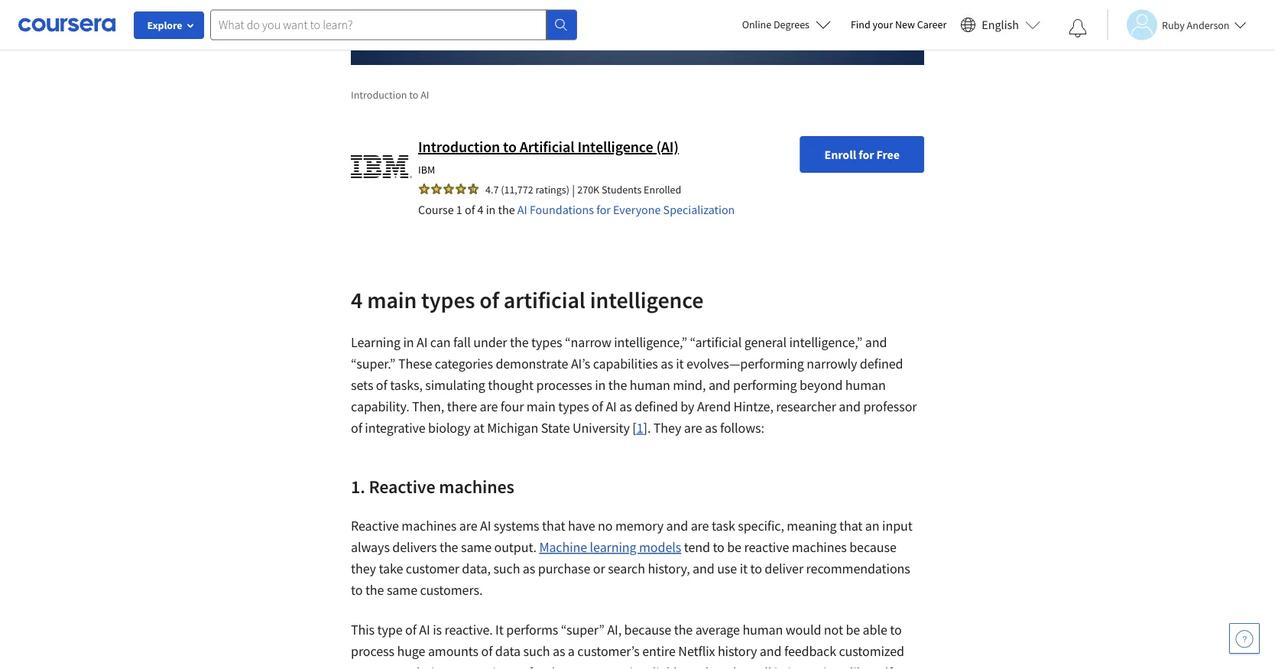 Task type: locate. For each thing, give the bounding box(es) containing it.
[
[[633, 419, 637, 437]]

tasks,
[[390, 377, 423, 394]]

introduction up ibm link
[[418, 137, 500, 156]]

1 vertical spatial same
[[387, 581, 418, 599]]

0 vertical spatial defined
[[860, 355, 904, 372]]

professor
[[864, 398, 917, 415]]

they
[[351, 560, 376, 577]]

the down capabilities
[[609, 377, 627, 394]]

human inside this type of ai is reactive. it performs "super" ai, because the average human would not be able to process huge amounts of data such as a customer's entire netflix history and feedback customized recommendations. reactive ai, for the most part, is reliable and works well in inventions like sel
[[743, 621, 783, 638]]

ibm image
[[351, 136, 412, 197]]

1 horizontal spatial such
[[523, 643, 550, 660]]

0 horizontal spatial be
[[727, 539, 742, 556]]

2 intelligence," from the left
[[790, 334, 863, 351]]

capabilities
[[593, 355, 658, 372]]

machines down meaning at the right of the page
[[792, 539, 847, 556]]

would
[[786, 621, 822, 638]]

in down 4.7
[[486, 202, 496, 217]]

intelligence," up the 'narrowly'
[[790, 334, 863, 351]]

human up 'history'
[[743, 621, 783, 638]]

1.
[[351, 475, 365, 498]]

enroll
[[825, 147, 857, 162]]

4 up learning
[[351, 285, 363, 314]]

human
[[630, 377, 670, 394], [846, 377, 886, 394], [743, 621, 783, 638]]

0 vertical spatial ai,
[[607, 621, 622, 638]]

narrowly
[[807, 355, 858, 372]]

arend
[[697, 398, 731, 415]]

1 vertical spatial ai,
[[512, 664, 526, 669]]

mind,
[[673, 377, 706, 394]]

be right not at the right bottom
[[846, 621, 860, 638]]

that up machine
[[542, 517, 565, 534]]

1 vertical spatial such
[[523, 643, 550, 660]]

intelligence,"
[[614, 334, 688, 351], [790, 334, 863, 351]]

intelligence," up capabilities
[[614, 334, 688, 351]]

machine learning models
[[539, 539, 682, 556]]

human up professor
[[846, 377, 886, 394]]

0 vertical spatial because
[[850, 539, 897, 556]]

4 down half-filled star image
[[478, 202, 484, 217]]

0 horizontal spatial defined
[[635, 398, 678, 415]]

to
[[409, 88, 419, 102], [503, 137, 517, 156], [713, 539, 725, 556], [751, 560, 762, 577], [351, 581, 363, 599], [890, 621, 902, 638]]

1 vertical spatial reactive
[[351, 517, 399, 534]]

for down performs in the bottom of the page
[[529, 664, 545, 669]]

1 horizontal spatial because
[[850, 539, 897, 556]]

1 horizontal spatial be
[[846, 621, 860, 638]]

such down performs in the bottom of the page
[[523, 643, 550, 660]]

it right use
[[740, 560, 748, 577]]

demonstrate
[[496, 355, 568, 372]]

of
[[465, 202, 475, 217], [480, 285, 499, 314], [376, 377, 387, 394], [592, 398, 603, 415], [351, 419, 362, 437], [405, 621, 417, 638], [481, 643, 493, 660]]

to down they
[[351, 581, 363, 599]]

0 vertical spatial reactive
[[369, 475, 436, 498]]

tend to be reactive machines because they take customer data, such as purchase or search history, and use it to deliver recommendations to the same customers.
[[351, 539, 911, 599]]

2 vertical spatial machines
[[792, 539, 847, 556]]

filled star image
[[418, 183, 431, 195], [431, 183, 443, 195], [455, 183, 467, 195]]

memory
[[616, 517, 664, 534]]

2 vertical spatial for
[[529, 664, 545, 669]]

1 vertical spatial machines
[[402, 517, 457, 534]]

same inside reactive machines are ai systems that have no memory and are task specific, meaning that an input always delivers the same output.
[[461, 539, 492, 556]]

0 vertical spatial machines
[[439, 475, 515, 498]]

be up use
[[727, 539, 742, 556]]

filled star image up course
[[431, 183, 443, 195]]

1. reactive machines
[[351, 475, 515, 498]]

for down 270k
[[597, 202, 611, 217]]

enrolled
[[644, 183, 682, 196]]

reactive up always
[[351, 517, 399, 534]]

netflix
[[679, 643, 715, 660]]

ai, down data
[[512, 664, 526, 669]]

1 left they
[[637, 419, 644, 437]]

customer
[[406, 560, 459, 577]]

as inside this type of ai is reactive. it performs "super" ai, because the average human would not be able to process huge amounts of data such as a customer's entire netflix history and feedback customized recommendations. reactive ai, for the most part, is reliable and works well in inventions like sel
[[553, 643, 565, 660]]

"narrow
[[565, 334, 612, 351]]

4 main types of artificial intelligence
[[351, 285, 704, 314]]

0 horizontal spatial it
[[676, 355, 684, 372]]

is right the part,
[[630, 664, 639, 669]]

can
[[430, 334, 451, 351]]

an
[[866, 517, 880, 534]]

0 vertical spatial is
[[433, 621, 442, 638]]

machines up the "systems"
[[439, 475, 515, 498]]

1 vertical spatial be
[[846, 621, 860, 638]]

the up demonstrate
[[510, 334, 529, 351]]

same inside tend to be reactive machines because they take customer data, such as purchase or search history, and use it to deliver recommendations to the same customers.
[[387, 581, 418, 599]]

because inside tend to be reactive machines because they take customer data, such as purchase or search history, and use it to deliver recommendations to the same customers.
[[850, 539, 897, 556]]

0 horizontal spatial intelligence,"
[[614, 334, 688, 351]]

defined up professor
[[860, 355, 904, 372]]

].
[[644, 419, 651, 437]]

types up demonstrate
[[532, 334, 562, 351]]

270k
[[578, 183, 600, 196]]

as down arend
[[705, 419, 718, 437]]

1 vertical spatial main
[[527, 398, 556, 415]]

to down reactive
[[751, 560, 762, 577]]

machines up delivers
[[402, 517, 457, 534]]

1 horizontal spatial for
[[597, 202, 611, 217]]

find your new career
[[851, 18, 947, 31]]

0 horizontal spatial same
[[387, 581, 418, 599]]

output.
[[494, 539, 537, 556]]

data,
[[462, 560, 491, 577]]

"super."
[[351, 355, 396, 372]]

for left free
[[859, 147, 874, 162]]

in down capabilities
[[595, 377, 606, 394]]

0 horizontal spatial for
[[529, 664, 545, 669]]

four
[[501, 398, 524, 415]]

and inside tend to be reactive machines because they take customer data, such as purchase or search history, and use it to deliver recommendations to the same customers.
[[693, 560, 715, 577]]

ai up the 'university' in the bottom left of the page
[[606, 398, 617, 415]]

main up learning
[[367, 285, 417, 314]]

of right sets
[[376, 377, 387, 394]]

1 vertical spatial it
[[740, 560, 748, 577]]

types down processes
[[558, 398, 589, 415]]

1 horizontal spatial human
[[743, 621, 783, 638]]

0 vertical spatial be
[[727, 539, 742, 556]]

same
[[461, 539, 492, 556], [387, 581, 418, 599]]

1 horizontal spatial 1
[[637, 419, 644, 437]]

2 vertical spatial types
[[558, 398, 589, 415]]

is
[[433, 621, 442, 638], [630, 664, 639, 669]]

same down take
[[387, 581, 418, 599]]

"artificial
[[690, 334, 742, 351]]

ruby anderson
[[1162, 18, 1230, 32]]

reactive right '1.'
[[369, 475, 436, 498]]

main inside learning in ai can fall under the types "narrow intelligence," "artificial general intelligence," and "super." these categories demonstrate ai's capabilities as it evolves—performing narrowly defined sets of tasks, simulating thought processes in the human mind, and performing beyond human capability. then, there are four main types of ai as defined by arend hintze, researcher and professor of integrative biology at michigan state university [
[[527, 398, 556, 415]]

as down output.
[[523, 560, 536, 577]]

introduction to artificial intelligence (ai) link
[[418, 137, 679, 156]]

human down capabilities
[[630, 377, 670, 394]]

0 vertical spatial same
[[461, 539, 492, 556]]

0 horizontal spatial that
[[542, 517, 565, 534]]

to up ibm link
[[409, 88, 419, 102]]

None search field
[[210, 10, 577, 40]]

types
[[421, 285, 475, 314], [532, 334, 562, 351], [558, 398, 589, 415]]

the inside tend to be reactive machines because they take customer data, such as purchase or search history, and use it to deliver recommendations to the same customers.
[[365, 581, 384, 599]]

tend
[[684, 539, 710, 556]]

0 horizontal spatial because
[[624, 621, 672, 638]]

0 vertical spatial introduction
[[351, 88, 407, 102]]

this type of ai is reactive. it performs "super" ai, because the average human would not be able to process huge amounts of data such as a customer's entire netflix history and feedback customized recommendations. reactive ai, for the most part, is reliable and works well in inventions like sel
[[351, 621, 905, 669]]

1 horizontal spatial is
[[630, 664, 639, 669]]

introduction down what do you want to learn? text field
[[351, 88, 407, 102]]

1 horizontal spatial that
[[840, 517, 863, 534]]

2 vertical spatial reactive
[[461, 664, 509, 669]]

university
[[573, 419, 630, 437]]

because down an
[[850, 539, 897, 556]]

most
[[569, 664, 598, 669]]

thought
[[488, 377, 534, 394]]

performing
[[733, 377, 797, 394]]

such down output.
[[494, 560, 520, 577]]

2 horizontal spatial human
[[846, 377, 886, 394]]

and up models
[[666, 517, 688, 534]]

0 vertical spatial it
[[676, 355, 684, 372]]

ruby
[[1162, 18, 1185, 32]]

0 horizontal spatial human
[[630, 377, 670, 394]]

0 horizontal spatial introduction
[[351, 88, 407, 102]]

reactive down data
[[461, 664, 509, 669]]

0 vertical spatial 1
[[456, 202, 463, 217]]

1 vertical spatial introduction
[[418, 137, 500, 156]]

the up customer
[[440, 539, 458, 556]]

of down the capability.
[[351, 419, 362, 437]]

of left data
[[481, 643, 493, 660]]

be inside this type of ai is reactive. it performs "super" ai, because the average human would not be able to process huge amounts of data such as a customer's entire netflix history and feedback customized recommendations. reactive ai, for the most part, is reliable and works well in inventions like sel
[[846, 621, 860, 638]]

1 filled star image from the left
[[418, 183, 431, 195]]

to right the able
[[890, 621, 902, 638]]

defined
[[860, 355, 904, 372], [635, 398, 678, 415]]

1 right course
[[456, 202, 463, 217]]

are left four
[[480, 398, 498, 415]]

1 horizontal spatial it
[[740, 560, 748, 577]]

4.7 (11,772 ratings) | 270k students enrolled
[[486, 182, 682, 197]]

1 vertical spatial types
[[532, 334, 562, 351]]

ai up huge
[[419, 621, 430, 638]]

help center image
[[1236, 629, 1254, 648]]

defined up ].
[[635, 398, 678, 415]]

1 vertical spatial is
[[630, 664, 639, 669]]

0 horizontal spatial main
[[367, 285, 417, 314]]

reliable
[[642, 664, 684, 669]]

integrative
[[365, 419, 426, 437]]

1 vertical spatial for
[[597, 202, 611, 217]]

1 vertical spatial 4
[[351, 285, 363, 314]]

take
[[379, 560, 403, 577]]

as inside tend to be reactive machines because they take customer data, such as purchase or search history, and use it to deliver recommendations to the same customers.
[[523, 560, 536, 577]]

inventions
[[788, 664, 848, 669]]

4
[[478, 202, 484, 217], [351, 285, 363, 314]]

and
[[866, 334, 887, 351], [709, 377, 731, 394], [839, 398, 861, 415], [666, 517, 688, 534], [693, 560, 715, 577], [760, 643, 782, 660], [687, 664, 709, 669]]

What do you want to learn? text field
[[210, 10, 547, 40]]

as left a
[[553, 643, 565, 660]]

filled star image left 4.7
[[455, 183, 467, 195]]

are
[[480, 398, 498, 415], [684, 419, 702, 437], [459, 517, 478, 534], [691, 517, 709, 534]]

online degrees
[[742, 18, 810, 31]]

course
[[418, 202, 454, 217]]

of up 'under'
[[480, 285, 499, 314]]

to right the tend
[[713, 539, 725, 556]]

explore
[[147, 18, 182, 32]]

as up the 'university' in the bottom left of the page
[[620, 398, 632, 415]]

are inside learning in ai can fall under the types "narrow intelligence," "artificial general intelligence," and "super." these categories demonstrate ai's capabilities as it evolves—performing narrowly defined sets of tasks, simulating thought processes in the human mind, and performing beyond human capability. then, there are four main types of ai as defined by arend hintze, researcher and professor of integrative biology at michigan state university [
[[480, 398, 498, 415]]

because up 'entire'
[[624, 621, 672, 638]]

ai, up customer's
[[607, 621, 622, 638]]

1
[[456, 202, 463, 217], [637, 419, 644, 437]]

introduction inside introduction to artificial intelligence (ai) ibm
[[418, 137, 500, 156]]

for
[[859, 147, 874, 162], [597, 202, 611, 217], [529, 664, 545, 669]]

the
[[498, 202, 515, 217], [510, 334, 529, 351], [609, 377, 627, 394], [440, 539, 458, 556], [365, 581, 384, 599], [674, 621, 693, 638], [547, 664, 566, 669]]

2 horizontal spatial for
[[859, 147, 874, 162]]

english
[[982, 17, 1019, 33]]

ai,
[[607, 621, 622, 638], [512, 664, 526, 669]]

meaning
[[787, 517, 837, 534]]

0 horizontal spatial 1
[[456, 202, 463, 217]]

to left artificial
[[503, 137, 517, 156]]

1 horizontal spatial intelligence,"
[[790, 334, 863, 351]]

0 horizontal spatial such
[[494, 560, 520, 577]]

ai left the "systems"
[[480, 517, 491, 534]]

same up data,
[[461, 539, 492, 556]]

in right well
[[774, 664, 785, 669]]

free
[[877, 147, 900, 162]]

1 horizontal spatial defined
[[860, 355, 904, 372]]

online
[[742, 18, 772, 31]]

as up mind, on the bottom right
[[661, 355, 673, 372]]

history,
[[648, 560, 690, 577]]

deliver
[[765, 560, 804, 577]]

ai inside reactive machines are ai systems that have no memory and are task specific, meaning that an input always delivers the same output.
[[480, 517, 491, 534]]

types up can
[[421, 285, 475, 314]]

video placeholder image
[[351, 0, 925, 65]]

as
[[661, 355, 673, 372], [620, 398, 632, 415], [705, 419, 718, 437], [523, 560, 536, 577], [553, 643, 565, 660]]

1 horizontal spatial same
[[461, 539, 492, 556]]

ai left can
[[417, 334, 428, 351]]

ai
[[421, 88, 429, 102], [518, 202, 527, 217], [417, 334, 428, 351], [606, 398, 617, 415], [480, 517, 491, 534], [419, 621, 430, 638]]

1 horizontal spatial introduction
[[418, 137, 500, 156]]

that left an
[[840, 517, 863, 534]]

for inside this type of ai is reactive. it performs "super" ai, because the average human would not be able to process huge amounts of data such as a customer's entire netflix history and feedback customized recommendations. reactive ai, for the most part, is reliable and works well in inventions like sel
[[529, 664, 545, 669]]

1 horizontal spatial 4
[[478, 202, 484, 217]]

these
[[398, 355, 432, 372]]

career
[[918, 18, 947, 31]]

main up state
[[527, 398, 556, 415]]

filled star image down ibm
[[418, 183, 431, 195]]

and down the tend
[[693, 560, 715, 577]]

0 vertical spatial types
[[421, 285, 475, 314]]

biology
[[428, 419, 471, 437]]

is up amounts
[[433, 621, 442, 638]]

1 vertical spatial defined
[[635, 398, 678, 415]]

0 vertical spatial for
[[859, 147, 874, 162]]

1 horizontal spatial main
[[527, 398, 556, 415]]

0 vertical spatial such
[[494, 560, 520, 577]]

able
[[863, 621, 888, 638]]

1 link
[[637, 419, 644, 437]]

1 vertical spatial because
[[624, 621, 672, 638]]

processes
[[536, 377, 592, 394]]

under
[[474, 334, 507, 351]]

specific,
[[738, 517, 784, 534]]

the down they
[[365, 581, 384, 599]]

it up mind, on the bottom right
[[676, 355, 684, 372]]

ai down (11,772
[[518, 202, 527, 217]]



Task type: vqa. For each thing, say whether or not it's contained in the screenshot.
it within the TEND TO BE REACTIVE MACHINES BECAUSE THEY TAKE CUSTOMER DATA, SUCH AS PURCHASE OR SEARCH HISTORY, AND USE IT TO DELIVER RECOMMENDATIONS TO THE SAME CUSTOMERS.
yes



Task type: describe. For each thing, give the bounding box(es) containing it.
of down half-filled star image
[[465, 202, 475, 217]]

researcher
[[776, 398, 836, 415]]

evolves—performing
[[687, 355, 804, 372]]

0 horizontal spatial ai,
[[512, 664, 526, 669]]

0 horizontal spatial is
[[433, 621, 442, 638]]

there
[[447, 398, 477, 415]]

introduction for ai
[[351, 88, 407, 102]]

(ai)
[[656, 137, 679, 156]]

to inside this type of ai is reactive. it performs "super" ai, because the average human would not be able to process huge amounts of data such as a customer's entire netflix history and feedback customized recommendations. reactive ai, for the most part, is reliable and works well in inventions like sel
[[890, 621, 902, 638]]

0 vertical spatial main
[[367, 285, 417, 314]]

average
[[696, 621, 740, 638]]

machine
[[539, 539, 587, 556]]

of up the 'university' in the bottom left of the page
[[592, 398, 603, 415]]

reactive inside reactive machines are ai systems that have no memory and are task specific, meaning that an input always delivers the same output.
[[351, 517, 399, 534]]

have
[[568, 517, 595, 534]]

2 that from the left
[[840, 517, 863, 534]]

half-filled star image
[[467, 183, 479, 195]]

to inside introduction to artificial intelligence (ai) ibm
[[503, 137, 517, 156]]

such inside tend to be reactive machines because they take customer data, such as purchase or search history, and use it to deliver recommendations to the same customers.
[[494, 560, 520, 577]]

it
[[496, 621, 504, 638]]

ai up ibm link
[[421, 88, 429, 102]]

learning in ai can fall under the types "narrow intelligence," "artificial general intelligence," and "super." these categories demonstrate ai's capabilities as it evolves—performing narrowly defined sets of tasks, simulating thought processes in the human mind, and performing beyond human capability. then, there are four main types of ai as defined by arend hintze, researcher and professor of integrative biology at michigan state university [
[[351, 334, 917, 437]]

the down (11,772
[[498, 202, 515, 217]]

1 intelligence," from the left
[[614, 334, 688, 351]]

be inside tend to be reactive machines because they take customer data, such as purchase or search history, and use it to deliver recommendations to the same customers.
[[727, 539, 742, 556]]

and down netflix
[[687, 664, 709, 669]]

online degrees button
[[730, 8, 843, 41]]

michigan
[[487, 419, 538, 437]]

reactive inside this type of ai is reactive. it performs "super" ai, because the average human would not be able to process huge amounts of data such as a customer's entire netflix history and feedback customized recommendations. reactive ai, for the most part, is reliable and works well in inventions like sel
[[461, 664, 509, 669]]

and up arend
[[709, 377, 731, 394]]

are up the tend
[[691, 517, 709, 534]]

follows:
[[720, 419, 765, 437]]

the inside reactive machines are ai systems that have no memory and are task specific, meaning that an input always delivers the same output.
[[440, 539, 458, 556]]

ai inside this type of ai is reactive. it performs "super" ai, because the average human would not be able to process huge amounts of data such as a customer's entire netflix history and feedback customized recommendations. reactive ai, for the most part, is reliable and works well in inventions like sel
[[419, 621, 430, 638]]

english button
[[955, 0, 1047, 50]]

find your new career link
[[843, 15, 955, 34]]

type
[[377, 621, 403, 638]]

and up professor
[[866, 334, 887, 351]]

general
[[745, 334, 787, 351]]

entire
[[643, 643, 676, 660]]

ruby anderson button
[[1107, 10, 1247, 40]]

no
[[598, 517, 613, 534]]

at
[[473, 419, 485, 437]]

filled star image
[[443, 183, 455, 195]]

simulating
[[425, 377, 485, 394]]

1 that from the left
[[542, 517, 565, 534]]

in up these
[[403, 334, 414, 351]]

the up netflix
[[674, 621, 693, 638]]

3 filled star image from the left
[[455, 183, 467, 195]]

the left the most at the bottom left of page
[[547, 664, 566, 669]]

(11,772
[[501, 183, 534, 196]]

it inside learning in ai can fall under the types "narrow intelligence," "artificial general intelligence," and "super." these categories demonstrate ai's capabilities as it evolves—performing narrowly defined sets of tasks, simulating thought processes in the human mind, and performing beyond human capability. then, there are four main types of ai as defined by arend hintze, researcher and professor of integrative biology at michigan state university [
[[676, 355, 684, 372]]

find
[[851, 18, 871, 31]]

systems
[[494, 517, 540, 534]]

customers.
[[420, 581, 483, 599]]

recommendations
[[806, 560, 911, 577]]

it inside tend to be reactive machines because they take customer data, such as purchase or search history, and use it to deliver recommendations to the same customers.
[[740, 560, 748, 577]]

your
[[873, 18, 893, 31]]

models
[[639, 539, 682, 556]]

enroll for free
[[825, 147, 900, 162]]

huge
[[397, 643, 425, 660]]

data
[[495, 643, 521, 660]]

process
[[351, 643, 395, 660]]

0 vertical spatial 4
[[478, 202, 484, 217]]

everyone
[[613, 202, 661, 217]]

degrees
[[774, 18, 810, 31]]

ai's
[[571, 355, 591, 372]]

machines inside reactive machines are ai systems that have no memory and are task specific, meaning that an input always delivers the same output.
[[402, 517, 457, 534]]

capability.
[[351, 398, 410, 415]]

are up data,
[[459, 517, 478, 534]]

recommendations.
[[351, 664, 458, 669]]

artificial
[[520, 137, 575, 156]]

for inside button
[[859, 147, 874, 162]]

and up well
[[760, 643, 782, 660]]

1 horizontal spatial ai,
[[607, 621, 622, 638]]

coursera image
[[18, 12, 115, 37]]

introduction to artificial intelligence (ai) ibm
[[418, 137, 679, 177]]

input
[[883, 517, 913, 534]]

machines inside tend to be reactive machines because they take customer data, such as purchase or search history, and use it to deliver recommendations to the same customers.
[[792, 539, 847, 556]]

not
[[824, 621, 843, 638]]

like
[[850, 664, 870, 669]]

new
[[895, 18, 915, 31]]

ibm
[[418, 163, 435, 177]]

by
[[681, 398, 695, 415]]

artificial
[[504, 285, 586, 314]]

show notifications image
[[1069, 19, 1087, 37]]

specialization
[[663, 202, 735, 217]]

such inside this type of ai is reactive. it performs "super" ai, because the average human would not be able to process huge amounts of data such as a customer's entire netflix history and feedback customized recommendations. reactive ai, for the most part, is reliable and works well in inventions like sel
[[523, 643, 550, 660]]

they
[[654, 419, 682, 437]]

customized
[[839, 643, 905, 660]]

purchase
[[538, 560, 591, 577]]

because inside this type of ai is reactive. it performs "super" ai, because the average human would not be able to process huge amounts of data such as a customer's entire netflix history and feedback customized recommendations. reactive ai, for the most part, is reliable and works well in inventions like sel
[[624, 621, 672, 638]]

anderson
[[1187, 18, 1230, 32]]

1 vertical spatial 1
[[637, 419, 644, 437]]

and down the beyond
[[839, 398, 861, 415]]

history
[[718, 643, 757, 660]]

introduction for artificial
[[418, 137, 500, 156]]

intelligence
[[590, 285, 704, 314]]

course 1 of 4 in the ai foundations for everyone specialization
[[418, 202, 735, 217]]

works
[[711, 664, 746, 669]]

4.7
[[486, 183, 499, 196]]

sets
[[351, 377, 373, 394]]

and inside reactive machines are ai systems that have no memory and are task specific, meaning that an input always delivers the same output.
[[666, 517, 688, 534]]

are down by
[[684, 419, 702, 437]]

hintze,
[[734, 398, 774, 415]]

foundations
[[530, 202, 594, 217]]

part,
[[600, 664, 627, 669]]

in inside this type of ai is reactive. it performs "super" ai, because the average human would not be able to process huge amounts of data such as a customer's entire netflix history and feedback customized recommendations. reactive ai, for the most part, is reliable and works well in inventions like sel
[[774, 664, 785, 669]]

0 horizontal spatial 4
[[351, 285, 363, 314]]

1 ]. they are as follows:
[[637, 419, 765, 437]]

performs
[[506, 621, 558, 638]]

ibm link
[[418, 163, 435, 177]]

well
[[748, 664, 772, 669]]

beyond
[[800, 377, 843, 394]]

of right type
[[405, 621, 417, 638]]

always
[[351, 539, 390, 556]]

2 filled star image from the left
[[431, 183, 443, 195]]

use
[[717, 560, 737, 577]]



